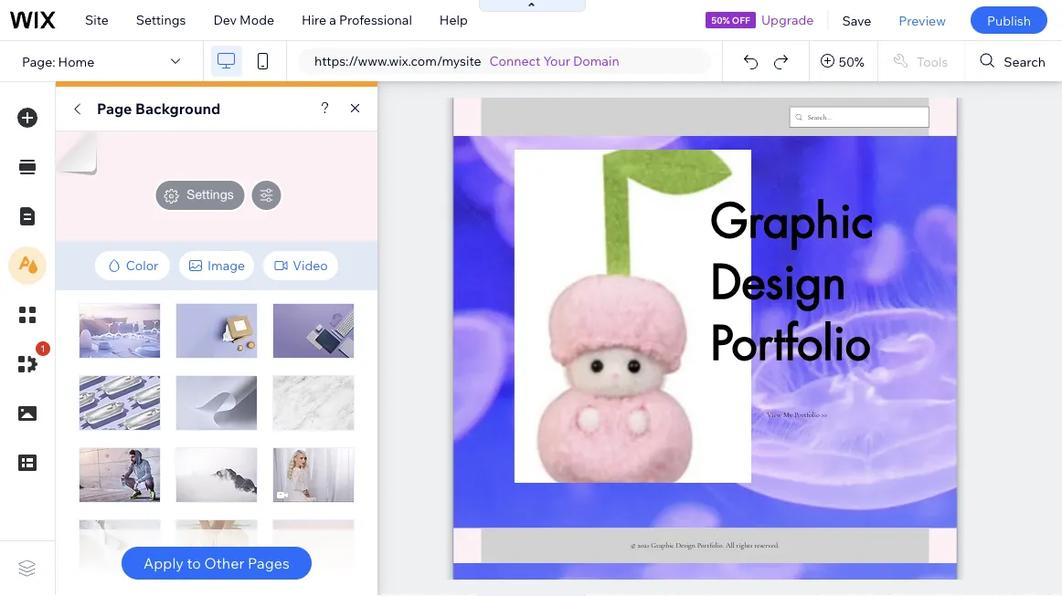 Task type: vqa. For each thing, say whether or not it's contained in the screenshot.
left the Search
no



Task type: locate. For each thing, give the bounding box(es) containing it.
50% for 50% off
[[711, 14, 730, 26]]

apply
[[144, 555, 184, 573]]

settings
[[136, 12, 186, 28], [187, 187, 234, 202]]

connect
[[490, 53, 541, 69]]

apply to other pages button
[[122, 548, 312, 580]]

save
[[842, 12, 871, 28]]

professional
[[339, 12, 412, 28]]

a
[[329, 12, 336, 28]]

video
[[293, 258, 328, 274]]

0 horizontal spatial settings
[[136, 12, 186, 28]]

preview
[[899, 12, 946, 28]]

1 vertical spatial 50%
[[839, 53, 865, 69]]

50%
[[711, 14, 730, 26], [839, 53, 865, 69]]

1 horizontal spatial 50%
[[839, 53, 865, 69]]

dev
[[213, 12, 237, 28]]

0 vertical spatial 50%
[[711, 14, 730, 26]]

to
[[187, 555, 201, 573]]

other
[[204, 555, 245, 573]]

save button
[[829, 0, 885, 40]]

search
[[1004, 53, 1046, 69]]

preview button
[[885, 0, 960, 40]]

dev mode
[[213, 12, 274, 28]]

settings left dev on the top left of page
[[136, 12, 186, 28]]

background
[[135, 100, 221, 118]]

50% down save
[[839, 53, 865, 69]]

settings up "image"
[[187, 187, 234, 202]]

50% left off
[[711, 14, 730, 26]]

0 horizontal spatial 50%
[[711, 14, 730, 26]]

0 vertical spatial settings
[[136, 12, 186, 28]]

page background
[[97, 100, 221, 118]]

50% inside the 50% button
[[839, 53, 865, 69]]

domain
[[573, 53, 619, 69]]

off
[[732, 14, 750, 26]]

image
[[207, 258, 245, 274]]

1 vertical spatial settings
[[187, 187, 234, 202]]

your
[[543, 53, 570, 69]]



Task type: describe. For each thing, give the bounding box(es) containing it.
upgrade
[[761, 12, 814, 28]]

50% for 50%
[[839, 53, 865, 69]]

50% button
[[810, 41, 877, 81]]

https://www.wix.com/mysite connect your domain
[[314, 53, 619, 69]]

50% off
[[711, 14, 750, 26]]

home
[[58, 53, 94, 69]]

help
[[440, 12, 468, 28]]

1 horizontal spatial settings
[[187, 187, 234, 202]]

pages
[[248, 555, 290, 573]]

hire a professional
[[302, 12, 412, 28]]

publish
[[987, 12, 1031, 28]]

1
[[40, 343, 46, 355]]

https://www.wix.com/mysite
[[314, 53, 481, 69]]

1 button
[[8, 342, 50, 384]]

mode
[[240, 12, 274, 28]]

tools button
[[878, 41, 965, 81]]

apply to other pages
[[144, 555, 290, 573]]

search button
[[966, 41, 1062, 81]]

site
[[85, 12, 109, 28]]

page
[[97, 100, 132, 118]]

color
[[126, 258, 158, 274]]

publish button
[[971, 6, 1048, 34]]

hire
[[302, 12, 326, 28]]

tools
[[917, 53, 948, 69]]



